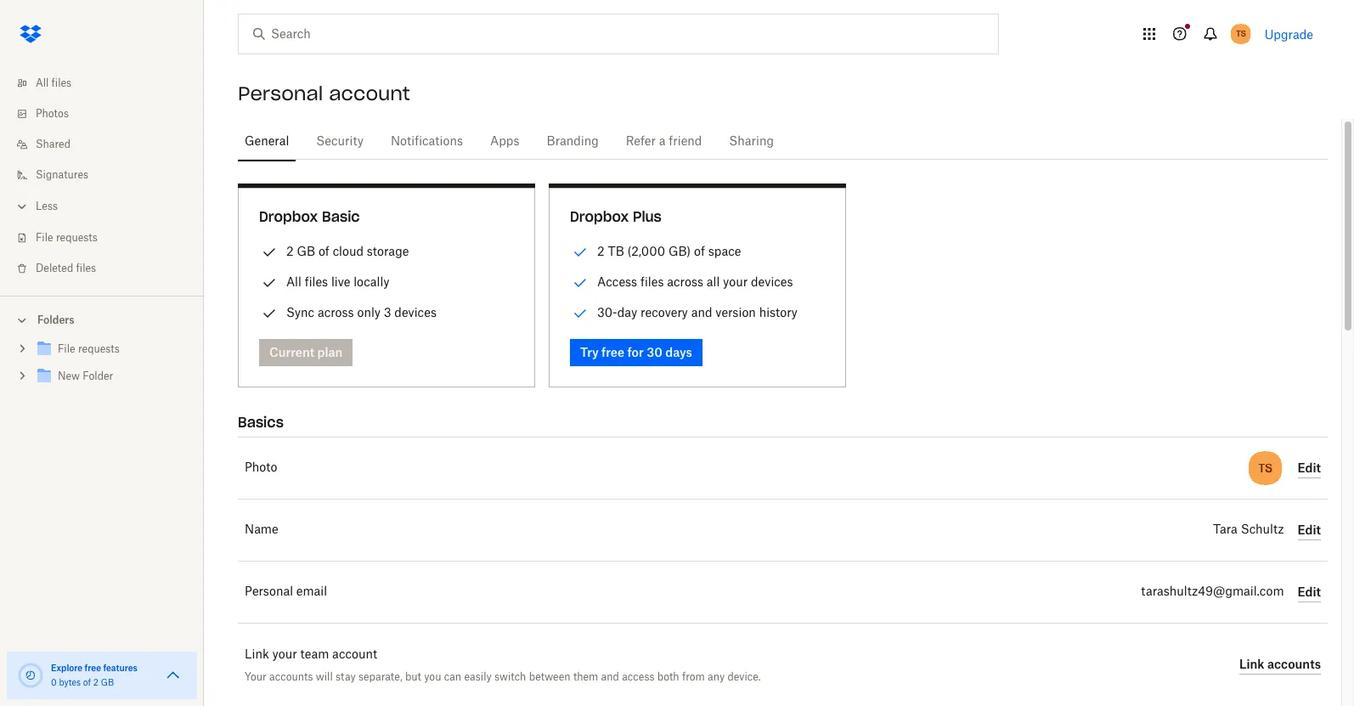 Task type: vqa. For each thing, say whether or not it's contained in the screenshot.
GENERAL Tab on the top left of the page
yes



Task type: describe. For each thing, give the bounding box(es) containing it.
1 horizontal spatial of
[[319, 244, 330, 258]]

upgrade
[[1265, 27, 1314, 41]]

refer
[[626, 136, 656, 148]]

you
[[424, 671, 442, 683]]

version
[[716, 305, 756, 320]]

all for all files live locally
[[286, 275, 302, 289]]

link accounts button
[[1240, 654, 1322, 675]]

tara
[[1214, 524, 1238, 536]]

group containing file requests
[[0, 332, 204, 403]]

file requests link inside group
[[34, 338, 190, 361]]

tb
[[608, 244, 625, 258]]

stay
[[336, 671, 356, 683]]

0 vertical spatial gb
[[297, 244, 315, 258]]

ts button
[[1228, 20, 1255, 48]]

dropbox plus
[[570, 208, 662, 225]]

try
[[581, 345, 599, 360]]

deleted files
[[36, 263, 96, 274]]

refer a friend tab
[[619, 122, 709, 162]]

new
[[58, 371, 80, 382]]

your accounts will stay separate, but you can easily switch between them and access both from any device.
[[245, 671, 761, 683]]

0 vertical spatial file requests link
[[14, 223, 204, 253]]

1 horizontal spatial devices
[[751, 275, 794, 289]]

easily
[[464, 671, 492, 683]]

dropbox for dropbox basic
[[259, 208, 318, 225]]

recommended image for 2
[[570, 242, 591, 263]]

list containing all files
[[0, 58, 204, 296]]

general tab
[[238, 122, 296, 162]]

files for access files across all your devices
[[641, 275, 664, 289]]

days
[[666, 345, 693, 360]]

apps tab
[[484, 122, 527, 162]]

2 tb (2,000 gb) of space
[[598, 244, 742, 258]]

dropbox basic
[[259, 208, 360, 225]]

but
[[405, 671, 422, 683]]

recommended image
[[570, 273, 591, 293]]

0 vertical spatial across
[[667, 275, 704, 289]]

both
[[658, 671, 680, 683]]

30-day recovery and version history
[[598, 305, 798, 320]]

sharing tab
[[723, 122, 781, 162]]

files for all files
[[51, 78, 72, 88]]

recovery
[[641, 305, 688, 320]]

only
[[357, 305, 381, 320]]

friend
[[669, 136, 702, 148]]

access
[[622, 671, 655, 683]]

accounts for your
[[269, 671, 313, 683]]

upgrade link
[[1265, 27, 1314, 41]]

deleted
[[36, 263, 73, 274]]

1 vertical spatial and
[[601, 671, 620, 683]]

access
[[598, 275, 638, 289]]

personal account
[[238, 82, 410, 105]]

1 vertical spatial ts
[[1259, 461, 1273, 476]]

for
[[628, 345, 644, 360]]

file requests inside list
[[36, 233, 98, 243]]

30-
[[598, 305, 618, 320]]

between
[[529, 671, 571, 683]]

try free for 30 days
[[581, 345, 693, 360]]

cloud
[[333, 244, 364, 258]]

quota usage element
[[17, 662, 44, 689]]

free for try
[[602, 345, 625, 360]]

name
[[245, 524, 279, 536]]

free for explore
[[85, 663, 101, 673]]

sync
[[286, 305, 315, 320]]

signatures
[[36, 170, 88, 180]]

a
[[659, 136, 666, 148]]

explore free features 0 bytes of 2 gb
[[51, 663, 138, 688]]

new folder link
[[34, 365, 190, 388]]

recommended image for 30-
[[570, 303, 591, 324]]

dropbox image
[[14, 17, 48, 51]]

locally
[[354, 275, 390, 289]]

signatures link
[[14, 160, 204, 190]]

2 for dropbox basic
[[286, 244, 294, 258]]

apps
[[490, 136, 520, 148]]

link accounts
[[1240, 657, 1322, 671]]

photos link
[[14, 99, 204, 129]]

email
[[296, 586, 327, 598]]

all files link
[[14, 68, 204, 99]]

1 edit from the top
[[1298, 460, 1322, 475]]

1 horizontal spatial your
[[723, 275, 748, 289]]

explore
[[51, 663, 83, 673]]

day
[[618, 305, 638, 320]]

new folder
[[58, 371, 113, 382]]

1 edit button from the top
[[1298, 458, 1322, 479]]

folder
[[83, 371, 113, 382]]

0
[[51, 679, 57, 688]]

space
[[709, 244, 742, 258]]

sharing
[[730, 136, 774, 148]]

all files
[[36, 78, 72, 88]]

2 horizontal spatial of
[[694, 244, 705, 258]]

less image
[[14, 198, 31, 215]]

shared
[[36, 139, 71, 150]]

can
[[444, 671, 462, 683]]

2 for dropbox plus
[[598, 244, 605, 258]]

switch
[[495, 671, 526, 683]]

access files across all your devices
[[598, 275, 794, 289]]

ts inside ts dropdown button
[[1237, 28, 1247, 39]]



Task type: locate. For each thing, give the bounding box(es) containing it.
list
[[0, 58, 204, 296]]

requests
[[56, 233, 98, 243], [78, 344, 120, 354]]

requests up the folder
[[78, 344, 120, 354]]

link inside 'link accounts' button
[[1240, 657, 1265, 671]]

0 horizontal spatial free
[[85, 663, 101, 673]]

will
[[316, 671, 333, 683]]

your
[[723, 275, 748, 289], [272, 649, 297, 661]]

plus
[[633, 208, 662, 225]]

team
[[300, 649, 329, 661]]

0 horizontal spatial across
[[318, 305, 354, 320]]

1 vertical spatial file
[[58, 344, 75, 354]]

devices
[[751, 275, 794, 289], [395, 305, 437, 320]]

file up new
[[58, 344, 75, 354]]

device.
[[728, 671, 761, 683]]

0 vertical spatial personal
[[238, 82, 323, 105]]

0 vertical spatial ts
[[1237, 28, 1247, 39]]

0 horizontal spatial file
[[36, 233, 53, 243]]

link up your
[[245, 649, 269, 661]]

account
[[329, 82, 410, 105], [332, 649, 377, 661]]

and down access files across all your devices
[[692, 305, 713, 320]]

edit for tara schultz
[[1298, 522, 1322, 537]]

basics
[[238, 414, 284, 431]]

shared link
[[14, 129, 204, 160]]

all files live locally
[[286, 275, 390, 289]]

security
[[316, 136, 364, 148]]

history
[[760, 305, 798, 320]]

dropbox left "basic"
[[259, 208, 318, 225]]

1 horizontal spatial file
[[58, 344, 75, 354]]

edit button
[[1298, 458, 1322, 479], [1298, 520, 1322, 541], [1298, 582, 1322, 603]]

notifications tab
[[384, 122, 470, 162]]

tarashultz49@gmail.com
[[1142, 586, 1285, 598]]

across down all files live locally
[[318, 305, 354, 320]]

devices up history in the right top of the page
[[751, 275, 794, 289]]

link
[[245, 649, 269, 661], [1240, 657, 1265, 671]]

0 vertical spatial devices
[[751, 275, 794, 289]]

2 recommended image from the top
[[570, 303, 591, 324]]

1 vertical spatial edit
[[1298, 522, 1322, 537]]

files for all files live locally
[[305, 275, 328, 289]]

from
[[682, 671, 705, 683]]

file requests link up the 'deleted files'
[[14, 223, 204, 253]]

of right bytes
[[83, 679, 91, 688]]

1 vertical spatial requests
[[78, 344, 120, 354]]

file requests link up new folder link
[[34, 338, 190, 361]]

gb inside explore free features 0 bytes of 2 gb
[[101, 679, 114, 688]]

free left for
[[602, 345, 625, 360]]

refer a friend
[[626, 136, 702, 148]]

edit
[[1298, 460, 1322, 475], [1298, 522, 1322, 537], [1298, 584, 1322, 599]]

tab list
[[238, 119, 1329, 162]]

link for link accounts
[[1240, 657, 1265, 671]]

group
[[0, 332, 204, 403]]

requests inside list
[[56, 233, 98, 243]]

all
[[707, 275, 720, 289]]

ts up schultz
[[1259, 461, 1273, 476]]

0 vertical spatial file
[[36, 233, 53, 243]]

of right gb)
[[694, 244, 705, 258]]

1 horizontal spatial link
[[1240, 657, 1265, 671]]

0 horizontal spatial ts
[[1237, 28, 1247, 39]]

Search text field
[[271, 25, 964, 43]]

2 dropbox from the left
[[570, 208, 629, 225]]

1 recommended image from the top
[[570, 242, 591, 263]]

and
[[692, 305, 713, 320], [601, 671, 620, 683]]

less
[[36, 201, 58, 212]]

file requests
[[36, 233, 98, 243], [58, 344, 120, 354]]

your left team
[[272, 649, 297, 661]]

deleted files link
[[14, 253, 204, 284]]

1 vertical spatial all
[[286, 275, 302, 289]]

branding
[[547, 136, 599, 148]]

2 edit button from the top
[[1298, 520, 1322, 541]]

1 vertical spatial personal
[[245, 586, 293, 598]]

requests up the 'deleted files'
[[56, 233, 98, 243]]

0 horizontal spatial your
[[272, 649, 297, 661]]

0 vertical spatial free
[[602, 345, 625, 360]]

free right explore
[[85, 663, 101, 673]]

sync across only 3 devices
[[286, 305, 437, 320]]

personal email
[[245, 586, 327, 598]]

0 vertical spatial and
[[692, 305, 713, 320]]

0 vertical spatial requests
[[56, 233, 98, 243]]

your
[[245, 671, 267, 683]]

1 vertical spatial devices
[[395, 305, 437, 320]]

folders button
[[0, 307, 204, 332]]

0 horizontal spatial gb
[[101, 679, 114, 688]]

1 vertical spatial gb
[[101, 679, 114, 688]]

and right them
[[601, 671, 620, 683]]

them
[[574, 671, 599, 683]]

file requests up the 'deleted files'
[[36, 233, 98, 243]]

your right all
[[723, 275, 748, 289]]

dropbox
[[259, 208, 318, 225], [570, 208, 629, 225]]

personal
[[238, 82, 323, 105], [245, 586, 293, 598]]

separate,
[[359, 671, 403, 683]]

dropbox up tb
[[570, 208, 629, 225]]

account up stay
[[332, 649, 377, 661]]

1 horizontal spatial dropbox
[[570, 208, 629, 225]]

link your team account
[[245, 649, 377, 661]]

link for link your team account
[[245, 649, 269, 661]]

0 vertical spatial edit
[[1298, 460, 1322, 475]]

file requests inside group
[[58, 344, 120, 354]]

personal left "email"
[[245, 586, 293, 598]]

1 vertical spatial recommended image
[[570, 303, 591, 324]]

files up "photos"
[[51, 78, 72, 88]]

edit for tarashultz49@gmail.com
[[1298, 584, 1322, 599]]

0 vertical spatial file requests
[[36, 233, 98, 243]]

files for deleted files
[[76, 263, 96, 274]]

all up sync at the left of page
[[286, 275, 302, 289]]

file requests up new folder
[[58, 344, 120, 354]]

all up "photos"
[[36, 78, 49, 88]]

0 vertical spatial your
[[723, 275, 748, 289]]

file down less
[[36, 233, 53, 243]]

basic
[[322, 208, 360, 225]]

0 horizontal spatial of
[[83, 679, 91, 688]]

1 vertical spatial free
[[85, 663, 101, 673]]

0 horizontal spatial 2
[[93, 679, 99, 688]]

1 horizontal spatial ts
[[1259, 461, 1273, 476]]

file requests link
[[14, 223, 204, 253], [34, 338, 190, 361]]

files left live
[[305, 275, 328, 289]]

file inside group
[[58, 344, 75, 354]]

0 horizontal spatial dropbox
[[259, 208, 318, 225]]

all
[[36, 78, 49, 88], [286, 275, 302, 289]]

accounts for link
[[1268, 657, 1322, 671]]

1 horizontal spatial free
[[602, 345, 625, 360]]

link down the tarashultz49@gmail.com
[[1240, 657, 1265, 671]]

free inside button
[[602, 345, 625, 360]]

1 vertical spatial file requests link
[[34, 338, 190, 361]]

0 vertical spatial edit button
[[1298, 458, 1322, 479]]

any
[[708, 671, 725, 683]]

2 right bytes
[[93, 679, 99, 688]]

devices right 3
[[395, 305, 437, 320]]

of inside explore free features 0 bytes of 2 gb
[[83, 679, 91, 688]]

photo
[[245, 462, 277, 474]]

all for all files
[[36, 78, 49, 88]]

ts
[[1237, 28, 1247, 39], [1259, 461, 1273, 476]]

accounts inside button
[[1268, 657, 1322, 671]]

all inside list
[[36, 78, 49, 88]]

3
[[384, 305, 391, 320]]

gb down features
[[101, 679, 114, 688]]

0 vertical spatial all
[[36, 78, 49, 88]]

3 edit from the top
[[1298, 584, 1322, 599]]

(2,000
[[628, 244, 666, 258]]

dropbox for dropbox plus
[[570, 208, 629, 225]]

security tab
[[310, 122, 371, 162]]

2 edit from the top
[[1298, 522, 1322, 537]]

tab list containing general
[[238, 119, 1329, 162]]

storage
[[367, 244, 409, 258]]

recommended image left 30- on the left of the page
[[570, 303, 591, 324]]

1 dropbox from the left
[[259, 208, 318, 225]]

0 horizontal spatial accounts
[[269, 671, 313, 683]]

2 inside explore free features 0 bytes of 2 gb
[[93, 679, 99, 688]]

photos
[[36, 109, 69, 119]]

gb)
[[669, 244, 691, 258]]

1 horizontal spatial 2
[[286, 244, 294, 258]]

across left all
[[667, 275, 704, 289]]

1 horizontal spatial across
[[667, 275, 704, 289]]

live
[[331, 275, 351, 289]]

30
[[647, 345, 663, 360]]

branding tab
[[540, 122, 606, 162]]

recommended image
[[570, 242, 591, 263], [570, 303, 591, 324]]

2 gb of cloud storage
[[286, 244, 409, 258]]

0 horizontal spatial and
[[601, 671, 620, 683]]

personal for personal email
[[245, 586, 293, 598]]

files
[[51, 78, 72, 88], [76, 263, 96, 274], [305, 275, 328, 289], [641, 275, 664, 289]]

2 horizontal spatial 2
[[598, 244, 605, 258]]

recommended image up recommended icon
[[570, 242, 591, 263]]

gb down dropbox basic
[[297, 244, 315, 258]]

personal up general
[[238, 82, 323, 105]]

1 vertical spatial account
[[332, 649, 377, 661]]

2 vertical spatial edit
[[1298, 584, 1322, 599]]

0 horizontal spatial link
[[245, 649, 269, 661]]

free inside explore free features 0 bytes of 2 gb
[[85, 663, 101, 673]]

2 vertical spatial edit button
[[1298, 582, 1322, 603]]

1 vertical spatial your
[[272, 649, 297, 661]]

1 vertical spatial edit button
[[1298, 520, 1322, 541]]

schultz
[[1242, 524, 1285, 536]]

1 horizontal spatial accounts
[[1268, 657, 1322, 671]]

accounts
[[1268, 657, 1322, 671], [269, 671, 313, 683]]

personal for personal account
[[238, 82, 323, 105]]

2 left tb
[[598, 244, 605, 258]]

of left the cloud
[[319, 244, 330, 258]]

account up "security" tab on the top left of the page
[[329, 82, 410, 105]]

notifications
[[391, 136, 463, 148]]

1 horizontal spatial gb
[[297, 244, 315, 258]]

1 vertical spatial across
[[318, 305, 354, 320]]

0 vertical spatial account
[[329, 82, 410, 105]]

1 horizontal spatial all
[[286, 275, 302, 289]]

folders
[[37, 314, 74, 326]]

ts left upgrade link
[[1237, 28, 1247, 39]]

edit button for tarashultz49@gmail.com
[[1298, 582, 1322, 603]]

general
[[245, 136, 289, 148]]

try free for 30 days button
[[570, 339, 703, 366]]

0 vertical spatial recommended image
[[570, 242, 591, 263]]

features
[[103, 663, 138, 673]]

0 horizontal spatial devices
[[395, 305, 437, 320]]

1 horizontal spatial and
[[692, 305, 713, 320]]

2 down dropbox basic
[[286, 244, 294, 258]]

tara schultz
[[1214, 524, 1285, 536]]

files right deleted
[[76, 263, 96, 274]]

edit button for tara schultz
[[1298, 520, 1322, 541]]

1 vertical spatial file requests
[[58, 344, 120, 354]]

3 edit button from the top
[[1298, 582, 1322, 603]]

files down the (2,000
[[641, 275, 664, 289]]

file
[[36, 233, 53, 243], [58, 344, 75, 354]]

0 horizontal spatial all
[[36, 78, 49, 88]]

file inside list
[[36, 233, 53, 243]]

bytes
[[59, 679, 81, 688]]



